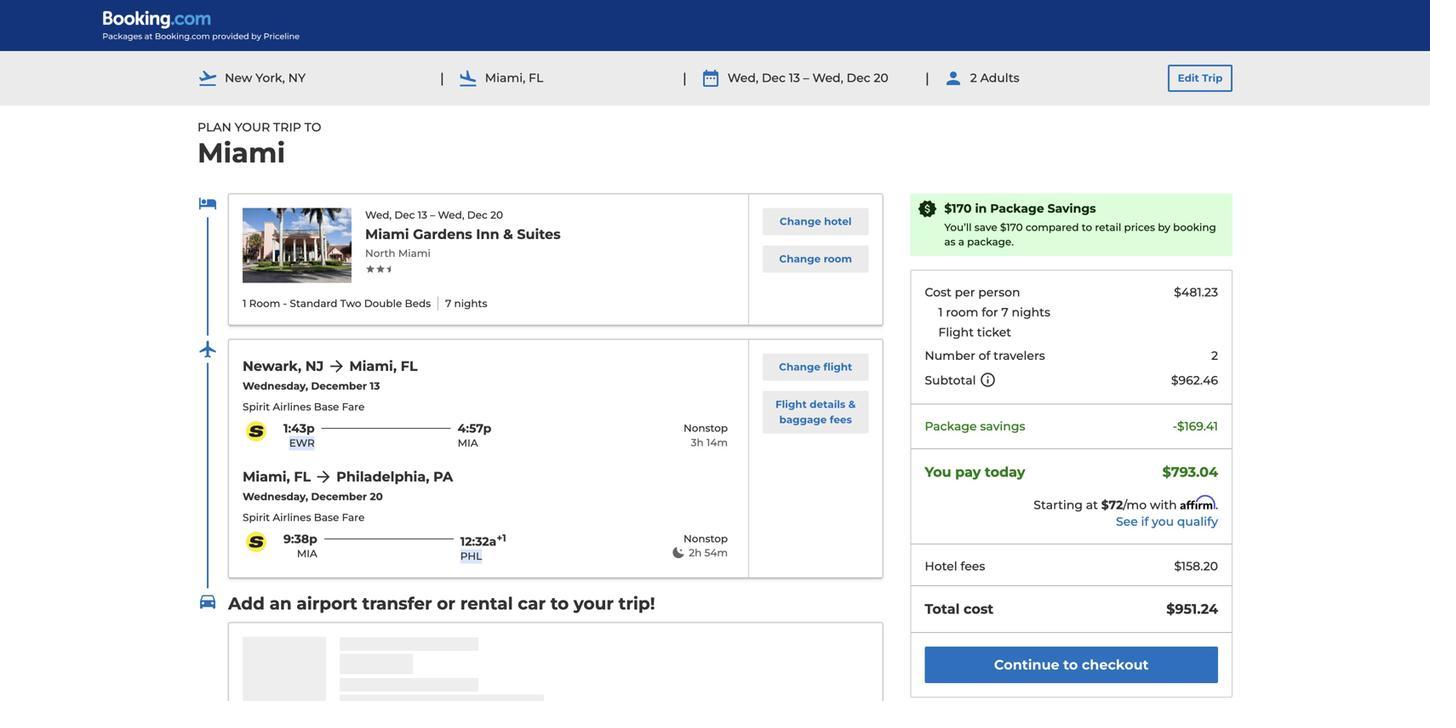 Task type: vqa. For each thing, say whether or not it's contained in the screenshot.
Ratings associated with 943
no



Task type: describe. For each thing, give the bounding box(es) containing it.
2 for 2 adults
[[970, 71, 977, 85]]

to inside "continue to checkout" button
[[1063, 657, 1078, 674]]

gardens
[[413, 226, 472, 243]]

plan
[[198, 120, 231, 135]]

change hotel
[[780, 215, 852, 228]]

checkout
[[1082, 657, 1149, 674]]

airlines for miami,
[[273, 512, 311, 524]]

starting at $72 /mo with affirm . see if you qualify
[[1034, 496, 1218, 529]]

philadelphia,
[[336, 468, 429, 485]]

wednesday, for newark,
[[243, 380, 308, 392]]

to
[[304, 120, 321, 135]]

compared
[[1026, 221, 1079, 234]]

base for newark, nj
[[314, 401, 339, 413]]

qualify
[[1177, 515, 1218, 529]]

-$169.41
[[1173, 419, 1218, 434]]

travelers
[[994, 349, 1045, 363]]

an
[[270, 593, 292, 614]]

retail
[[1095, 221, 1121, 234]]

$158.20
[[1174, 560, 1218, 574]]

wed, dec 13 – wed, dec 20 miami gardens inn & suites north miami
[[365, 209, 561, 260]]

mia for 4:57p
[[458, 437, 478, 449]]

$481.23
[[1174, 285, 1218, 299]]

person
[[978, 285, 1020, 299]]

12:32a +1 phl
[[460, 532, 506, 563]]

you
[[1152, 515, 1174, 529]]

| for miami, fl
[[440, 70, 444, 86]]

inn
[[476, 226, 499, 243]]

54m
[[704, 547, 728, 559]]

nonstop for nonstop
[[684, 533, 728, 545]]

continue to checkout
[[994, 657, 1149, 674]]

flight inside flight details & baggage fees
[[776, 398, 807, 411]]

add an airport transfer or rental car to your trip!
[[228, 593, 655, 614]]

toggle tooltip image
[[979, 372, 996, 389]]

hotel fees
[[925, 560, 985, 574]]

2h 54m
[[689, 547, 728, 559]]

ticket
[[977, 325, 1011, 340]]

hotel image - miami gardens inn & suites image
[[243, 208, 352, 283]]

1 vertical spatial fees
[[961, 560, 985, 574]]

package.
[[967, 236, 1014, 248]]

/mo
[[1123, 498, 1147, 513]]

standard
[[290, 298, 337, 310]]

+1
[[497, 532, 506, 544]]

trip
[[1202, 72, 1223, 84]]

13 for wed, dec 13 – wed, dec 20 miami gardens inn & suites north miami
[[418, 209, 427, 221]]

change hotel link
[[763, 208, 869, 235]]

fl for |
[[529, 71, 543, 85]]

$170 in package savings you'll save $170 compared to retail prices by booking as a package.
[[944, 201, 1216, 248]]

save
[[975, 221, 997, 234]]

transfer
[[362, 593, 432, 614]]

savings
[[980, 419, 1025, 434]]

see
[[1116, 515, 1138, 529]]

add
[[228, 593, 265, 614]]

ewr
[[289, 437, 315, 449]]

miami, fl for |
[[485, 71, 543, 85]]

fees inside flight details & baggage fees
[[830, 414, 852, 426]]

9:38p mia
[[283, 532, 317, 560]]

with
[[1150, 498, 1177, 513]]

trip!
[[619, 593, 655, 614]]

baggage
[[779, 414, 827, 426]]

spirit airlines base fare for fl
[[243, 512, 365, 524]]

savings
[[1048, 201, 1096, 216]]

9:38p
[[283, 532, 317, 546]]

2h
[[689, 547, 702, 559]]

see if you qualify link
[[911, 514, 1218, 531]]

wed, dec 13 – wed, dec 20
[[728, 71, 889, 85]]

edit
[[1178, 72, 1199, 84]]

for
[[982, 305, 998, 320]]

flight inside 1 room for 7 nights flight ticket
[[938, 325, 974, 340]]

miami, fl for newark, nj
[[349, 358, 418, 374]]

1 star image from the left
[[365, 264, 375, 274]]

booking.com packages image
[[102, 10, 301, 41]]

change room
[[779, 253, 852, 265]]

star rating image
[[365, 264, 676, 274]]

total cost
[[925, 601, 994, 617]]

nonstop 3h 14m
[[684, 422, 728, 449]]

number
[[925, 349, 975, 363]]

or
[[437, 593, 455, 614]]

pay
[[955, 464, 981, 481]]

by
[[1158, 221, 1170, 234]]

0 horizontal spatial -
[[283, 298, 287, 310]]

spirit for newark, nj
[[243, 401, 270, 413]]

.
[[1215, 498, 1218, 513]]

flight details & baggage fees link
[[763, 391, 869, 434]]

mia for 9:38p
[[297, 548, 317, 560]]

nj
[[305, 358, 324, 374]]

room for change
[[824, 253, 852, 265]]

1 vertical spatial miami
[[365, 226, 409, 243]]

change flight link
[[763, 354, 869, 381]]

continue
[[994, 657, 1060, 674]]

$951.24
[[1167, 601, 1218, 617]]

philadelphia, pa
[[336, 468, 453, 485]]

wednesday, for miami,
[[243, 491, 308, 503]]

0 horizontal spatial nights
[[454, 298, 487, 310]]

wednesday, december 13
[[243, 380, 380, 392]]

1 for 1 room - standard two double beds
[[243, 298, 246, 310]]

trip
[[273, 120, 301, 135]]

hotel
[[925, 560, 957, 574]]

1 room - standard two double beds
[[243, 298, 431, 310]]

3h
[[691, 437, 704, 449]]

$793.04
[[1163, 464, 1218, 481]]

phl
[[460, 550, 482, 563]]

1 horizontal spatial -
[[1173, 419, 1177, 434]]

room
[[249, 298, 280, 310]]

cars image
[[198, 592, 218, 612]]

new york, ny
[[225, 71, 306, 85]]

13 for wednesday, december 13
[[370, 380, 380, 392]]

your
[[574, 593, 614, 614]]

cost per person
[[925, 285, 1020, 299]]



Task type: locate. For each thing, give the bounding box(es) containing it.
0 vertical spatial $170
[[944, 201, 972, 216]]

13
[[789, 71, 800, 85], [418, 209, 427, 221], [370, 380, 380, 392]]

0 horizontal spatial miami, fl
[[243, 468, 311, 485]]

1 left "room"
[[243, 298, 246, 310]]

0 horizontal spatial miami,
[[243, 468, 290, 485]]

2 spirit from the top
[[243, 512, 270, 524]]

3 change from the top
[[779, 361, 821, 373]]

1 vertical spatial december
[[311, 491, 367, 503]]

2 change from the top
[[779, 253, 821, 265]]

$72
[[1101, 498, 1123, 513]]

0 horizontal spatial 20
[[370, 491, 383, 503]]

airport
[[297, 593, 357, 614]]

north
[[365, 247, 396, 260]]

1 vertical spatial 2
[[1211, 349, 1218, 363]]

mia inside 4:57p mia
[[458, 437, 478, 449]]

0 vertical spatial nonstop
[[684, 422, 728, 435]]

0 horizontal spatial 1
[[243, 298, 246, 310]]

1 horizontal spatial nights
[[1012, 305, 1050, 320]]

fare down wednesday, december 20
[[342, 512, 365, 524]]

wednesday, up 9:38p
[[243, 491, 308, 503]]

1 vertical spatial spirit
[[243, 512, 270, 524]]

1 spirit from the top
[[243, 401, 270, 413]]

spirit
[[243, 401, 270, 413], [243, 512, 270, 524]]

- right "room"
[[283, 298, 287, 310]]

0 vertical spatial miami,
[[485, 71, 526, 85]]

1 horizontal spatial package
[[990, 201, 1044, 216]]

7 right the beds on the top left of the page
[[445, 298, 451, 310]]

booking
[[1173, 221, 1216, 234]]

2 star image from the left
[[375, 264, 386, 274]]

& right details
[[848, 398, 856, 411]]

0 vertical spatial fees
[[830, 414, 852, 426]]

1 fare from the top
[[342, 401, 365, 413]]

2 up $962.46
[[1211, 349, 1218, 363]]

package right 'in'
[[990, 201, 1044, 216]]

2 horizontal spatial miami,
[[485, 71, 526, 85]]

1 nonstop from the top
[[684, 422, 728, 435]]

1 vertical spatial nonstop
[[684, 533, 728, 545]]

flight up baggage
[[776, 398, 807, 411]]

flight
[[824, 361, 852, 373]]

change room link
[[763, 246, 869, 273]]

two
[[340, 298, 361, 310]]

1 vertical spatial spirit airlines base fare
[[243, 512, 365, 524]]

you pay today
[[925, 464, 1025, 481]]

| for wed, dec 13 – wed, dec 20
[[683, 70, 687, 86]]

change left "hotel"
[[780, 215, 821, 228]]

airlines up 9:38p
[[273, 512, 311, 524]]

cost
[[964, 601, 994, 617]]

base down wednesday, december 13
[[314, 401, 339, 413]]

rental
[[460, 593, 513, 614]]

1:43p
[[283, 421, 315, 436]]

1 horizontal spatial to
[[1063, 657, 1078, 674]]

starting
[[1034, 498, 1083, 513]]

0 vertical spatial package
[[990, 201, 1044, 216]]

1 horizontal spatial $170
[[1000, 221, 1023, 234]]

spirit airlines-image image
[[243, 421, 270, 442], [243, 532, 270, 552]]

2 adults
[[970, 71, 1020, 85]]

wednesday, down newark,
[[243, 380, 308, 392]]

2 vertical spatial miami,
[[243, 468, 290, 485]]

4:57p mia
[[458, 421, 491, 449]]

spirit airlines-image image left 9:38p
[[243, 532, 270, 552]]

0 horizontal spatial package
[[925, 419, 977, 434]]

newark, nj
[[243, 358, 324, 374]]

spirit down wednesday, december 20
[[243, 512, 270, 524]]

2 | from the left
[[683, 70, 687, 86]]

as
[[944, 236, 956, 248]]

miami up north
[[365, 226, 409, 243]]

1:43p ewr
[[283, 421, 315, 449]]

0 vertical spatial airlines
[[273, 401, 311, 413]]

12:32a
[[460, 535, 497, 549]]

room inside 1 room for 7 nights flight ticket
[[946, 305, 979, 320]]

0 horizontal spatial 13
[[370, 380, 380, 392]]

7 inside 1 room for 7 nights flight ticket
[[1001, 305, 1009, 320]]

nonstop for nonstop 3h 14m
[[684, 422, 728, 435]]

0 horizontal spatial 2
[[970, 71, 977, 85]]

fare for philadelphia,
[[342, 512, 365, 524]]

0 vertical spatial 2
[[970, 71, 977, 85]]

change flight
[[779, 361, 852, 373]]

1 spirit airlines base fare from the top
[[243, 401, 365, 413]]

2 horizontal spatial miami, fl
[[485, 71, 543, 85]]

december for miami, fl
[[311, 380, 367, 392]]

nights right the beds on the top left of the page
[[454, 298, 487, 310]]

3 | from the left
[[925, 70, 929, 86]]

edit trip button
[[1168, 65, 1233, 92]]

spirit for miami, fl
[[243, 512, 270, 524]]

december down philadelphia,
[[311, 491, 367, 503]]

1 horizontal spatial 20
[[490, 209, 503, 221]]

2 fare from the top
[[342, 512, 365, 524]]

1 vertical spatial spirit airlines-image image
[[243, 532, 270, 552]]

flight details & baggage fees
[[776, 398, 856, 426]]

13 inside wed, dec 13 – wed, dec 20 miami gardens inn & suites north miami
[[418, 209, 427, 221]]

1 horizontal spatial fl
[[401, 358, 418, 374]]

change down change hotel link
[[779, 253, 821, 265]]

a
[[958, 236, 964, 248]]

mia
[[458, 437, 478, 449], [297, 548, 317, 560]]

0 vertical spatial &
[[503, 226, 513, 243]]

mia down 9:38p
[[297, 548, 317, 560]]

1 vertical spatial base
[[314, 512, 339, 524]]

spirit airlines base fare for nj
[[243, 401, 365, 413]]

0 vertical spatial spirit airlines-image image
[[243, 421, 270, 442]]

prices
[[1124, 221, 1155, 234]]

spirit airlines base fare
[[243, 401, 365, 413], [243, 512, 365, 524]]

&
[[503, 226, 513, 243], [848, 398, 856, 411]]

$170 up package.
[[1000, 221, 1023, 234]]

4:57p
[[458, 421, 491, 436]]

to
[[1082, 221, 1092, 234], [551, 593, 569, 614], [1063, 657, 1078, 674]]

2 wednesday, from the top
[[243, 491, 308, 503]]

december down nj
[[311, 380, 367, 392]]

1 vertical spatial &
[[848, 398, 856, 411]]

base
[[314, 401, 339, 413], [314, 512, 339, 524]]

2 vertical spatial to
[[1063, 657, 1078, 674]]

0 vertical spatial -
[[283, 298, 287, 310]]

1 december from the top
[[311, 380, 367, 392]]

1 vertical spatial change
[[779, 253, 821, 265]]

miami
[[198, 136, 285, 169], [365, 226, 409, 243], [398, 247, 431, 260]]

– for wed, dec 13 – wed, dec 20 miami gardens inn & suites north miami
[[430, 209, 435, 221]]

2 left adults
[[970, 71, 977, 85]]

1 horizontal spatial 2
[[1211, 349, 1218, 363]]

1 horizontal spatial fees
[[961, 560, 985, 574]]

nights down 'person'
[[1012, 305, 1050, 320]]

0 horizontal spatial mia
[[297, 548, 317, 560]]

total
[[925, 601, 960, 617]]

$170 up 'you'll'
[[944, 201, 972, 216]]

7
[[445, 298, 451, 310], [1001, 305, 1009, 320]]

0 horizontal spatial 7
[[445, 298, 451, 310]]

nights
[[454, 298, 487, 310], [1012, 305, 1050, 320]]

to inside "$170 in package savings you'll save $170 compared to retail prices by booking as a package."
[[1082, 221, 1092, 234]]

20 for wed, dec 13 – wed, dec 20 miami gardens inn & suites north miami
[[490, 209, 503, 221]]

0 horizontal spatial fees
[[830, 414, 852, 426]]

1 vertical spatial 20
[[490, 209, 503, 221]]

2 for 2
[[1211, 349, 1218, 363]]

0 vertical spatial –
[[803, 71, 809, 85]]

change left flight
[[779, 361, 821, 373]]

$169.41
[[1177, 419, 1218, 434]]

$170
[[944, 201, 972, 216], [1000, 221, 1023, 234]]

spirit airlines-image image for miami,
[[243, 532, 270, 552]]

2 vertical spatial fl
[[294, 468, 311, 485]]

– inside wed, dec 13 – wed, dec 20 miami gardens inn & suites north miami
[[430, 209, 435, 221]]

1 base from the top
[[314, 401, 339, 413]]

dec
[[762, 71, 786, 85], [847, 71, 871, 85], [394, 209, 415, 221], [467, 209, 488, 221]]

fees down details
[[830, 414, 852, 426]]

1 horizontal spatial &
[[848, 398, 856, 411]]

7 right for
[[1001, 305, 1009, 320]]

2 december from the top
[[311, 491, 367, 503]]

1 inside 1 room for 7 nights flight ticket
[[938, 305, 943, 320]]

package inside "$170 in package savings you'll save $170 compared to retail prices by booking as a package."
[[990, 201, 1044, 216]]

room for 1
[[946, 305, 979, 320]]

miami, for newark, nj
[[349, 358, 397, 374]]

today
[[985, 464, 1025, 481]]

2 vertical spatial change
[[779, 361, 821, 373]]

1 wednesday, from the top
[[243, 380, 308, 392]]

1 change from the top
[[780, 215, 821, 228]]

bed image
[[198, 194, 218, 214]]

wed,
[[728, 71, 759, 85], [813, 71, 843, 85], [365, 209, 392, 221], [438, 209, 464, 221]]

1 horizontal spatial –
[[803, 71, 809, 85]]

airlines up 1:43p
[[273, 401, 311, 413]]

1 horizontal spatial mia
[[458, 437, 478, 449]]

number of travelers
[[925, 349, 1045, 363]]

change for change flight
[[779, 361, 821, 373]]

2 nonstop from the top
[[684, 533, 728, 545]]

fl
[[529, 71, 543, 85], [401, 358, 418, 374], [294, 468, 311, 485]]

1 horizontal spatial miami,
[[349, 358, 397, 374]]

0 vertical spatial miami
[[198, 136, 285, 169]]

hotel
[[824, 215, 852, 228]]

0 vertical spatial wednesday,
[[243, 380, 308, 392]]

airlines for newark,
[[273, 401, 311, 413]]

0 horizontal spatial to
[[551, 593, 569, 614]]

1 vertical spatial to
[[551, 593, 569, 614]]

fare down wednesday, december 13
[[342, 401, 365, 413]]

& inside wed, dec 13 – wed, dec 20 miami gardens inn & suites north miami
[[503, 226, 513, 243]]

0 horizontal spatial room
[[824, 253, 852, 265]]

spirit airlines base fare up 9:38p
[[243, 512, 365, 524]]

| for 2 adults
[[925, 70, 929, 86]]

package
[[990, 201, 1044, 216], [925, 419, 977, 434]]

1 spirit airlines-image image from the top
[[243, 421, 270, 442]]

2 vertical spatial 20
[[370, 491, 383, 503]]

spirit airlines-image image left 1:43p
[[243, 421, 270, 442]]

room
[[824, 253, 852, 265], [946, 305, 979, 320]]

1 vertical spatial -
[[1173, 419, 1177, 434]]

0 vertical spatial room
[[824, 253, 852, 265]]

20 for wed, dec 13 – wed, dec 20
[[874, 71, 889, 85]]

miami down 'your'
[[198, 136, 285, 169]]

affirm
[[1180, 496, 1215, 510]]

1 horizontal spatial 7
[[1001, 305, 1009, 320]]

0 horizontal spatial –
[[430, 209, 435, 221]]

0 vertical spatial 13
[[789, 71, 800, 85]]

2 spirit airlines base fare from the top
[[243, 512, 365, 524]]

you'll
[[944, 221, 972, 234]]

2 airlines from the top
[[273, 512, 311, 524]]

spirit down newark,
[[243, 401, 270, 413]]

1 vertical spatial –
[[430, 209, 435, 221]]

0 vertical spatial flight
[[938, 325, 974, 340]]

1 vertical spatial flight
[[776, 398, 807, 411]]

0 vertical spatial 20
[[874, 71, 889, 85]]

13 for wed, dec 13 – wed, dec 20
[[789, 71, 800, 85]]

0 vertical spatial fl
[[529, 71, 543, 85]]

0 vertical spatial spirit airlines base fare
[[243, 401, 365, 413]]

base for miami, fl
[[314, 512, 339, 524]]

spirit airlines base fare up 1:43p
[[243, 401, 365, 413]]

change for change room
[[779, 253, 821, 265]]

1 horizontal spatial 1
[[938, 305, 943, 320]]

0 vertical spatial change
[[780, 215, 821, 228]]

nights inside 1 room for 7 nights flight ticket
[[1012, 305, 1050, 320]]

2 vertical spatial miami
[[398, 247, 431, 260]]

2 horizontal spatial fl
[[529, 71, 543, 85]]

& right inn
[[503, 226, 513, 243]]

december for philadelphia, pa
[[311, 491, 367, 503]]

airlines
[[273, 401, 311, 413], [273, 512, 311, 524]]

base down wednesday, december 20
[[314, 512, 339, 524]]

– for wed, dec 13 – wed, dec 20
[[803, 71, 809, 85]]

& inside flight details & baggage fees
[[848, 398, 856, 411]]

1 airlines from the top
[[273, 401, 311, 413]]

continue to checkout button
[[925, 647, 1218, 684]]

nonstop up 3h
[[684, 422, 728, 435]]

1 | from the left
[[440, 70, 444, 86]]

flight up number
[[938, 325, 974, 340]]

room inside change room link
[[824, 253, 852, 265]]

spirit airlines-image image for newark,
[[243, 421, 270, 442]]

2 horizontal spatial to
[[1082, 221, 1092, 234]]

0 vertical spatial to
[[1082, 221, 1092, 234]]

miami, for |
[[485, 71, 526, 85]]

package down subtotal
[[925, 419, 977, 434]]

at
[[1086, 498, 1098, 513]]

car
[[518, 593, 546, 614]]

1 vertical spatial miami,
[[349, 358, 397, 374]]

1 horizontal spatial |
[[683, 70, 687, 86]]

0 vertical spatial fare
[[342, 401, 365, 413]]

0 horizontal spatial flight
[[776, 398, 807, 411]]

room down "hotel"
[[824, 253, 852, 265]]

star image
[[365, 264, 375, 274], [375, 264, 386, 274]]

0 horizontal spatial |
[[440, 70, 444, 86]]

- up $793.04
[[1173, 419, 1177, 434]]

|
[[440, 70, 444, 86], [683, 70, 687, 86], [925, 70, 929, 86]]

wednesday, december 20
[[243, 491, 383, 503]]

2 spirit airlines-image image from the top
[[243, 532, 270, 552]]

2 vertical spatial 13
[[370, 380, 380, 392]]

room down 'per'
[[946, 305, 979, 320]]

per
[[955, 285, 975, 299]]

to right car
[[551, 593, 569, 614]]

1 down the cost
[[938, 305, 943, 320]]

–
[[803, 71, 809, 85], [430, 209, 435, 221]]

in
[[975, 201, 987, 216]]

1 vertical spatial package
[[925, 419, 977, 434]]

fees
[[830, 414, 852, 426], [961, 560, 985, 574]]

miami inside plan your trip to miami
[[198, 136, 285, 169]]

fees right hotel
[[961, 560, 985, 574]]

$962.46
[[1171, 373, 1218, 388]]

star half image
[[386, 264, 396, 274]]

miami, fl
[[485, 71, 543, 85], [349, 358, 418, 374], [243, 468, 311, 485]]

mia inside 9:38p mia
[[297, 548, 317, 560]]

mia down 4:57p on the left bottom
[[458, 437, 478, 449]]

pa
[[433, 468, 453, 485]]

2 horizontal spatial |
[[925, 70, 929, 86]]

1 vertical spatial mia
[[297, 548, 317, 560]]

to right continue in the right bottom of the page
[[1063, 657, 1078, 674]]

1 room for 7 nights flight ticket
[[938, 305, 1050, 340]]

1 vertical spatial miami, fl
[[349, 358, 418, 374]]

2 horizontal spatial 13
[[789, 71, 800, 85]]

0 vertical spatial spirit
[[243, 401, 270, 413]]

to left retail
[[1082, 221, 1092, 234]]

0 vertical spatial base
[[314, 401, 339, 413]]

cost
[[925, 285, 952, 299]]

fl for newark, nj
[[401, 358, 418, 374]]

miami down gardens
[[398, 247, 431, 260]]

2 vertical spatial miami, fl
[[243, 468, 311, 485]]

nonstop up 2h 54m
[[684, 533, 728, 545]]

december
[[311, 380, 367, 392], [311, 491, 367, 503]]

1 vertical spatial $170
[[1000, 221, 1023, 234]]

fare for miami,
[[342, 401, 365, 413]]

20 inside wed, dec 13 – wed, dec 20 miami gardens inn & suites north miami
[[490, 209, 503, 221]]

package savings
[[925, 419, 1025, 434]]

your
[[235, 120, 270, 135]]

0 horizontal spatial &
[[503, 226, 513, 243]]

1 for 1 room for 7 nights flight ticket
[[938, 305, 943, 320]]

0 vertical spatial december
[[311, 380, 367, 392]]

1 vertical spatial wednesday,
[[243, 491, 308, 503]]

2 base from the top
[[314, 512, 339, 524]]

0 horizontal spatial fl
[[294, 468, 311, 485]]

flights image
[[198, 339, 218, 360]]

20
[[874, 71, 889, 85], [490, 209, 503, 221], [370, 491, 383, 503]]

0 vertical spatial miami, fl
[[485, 71, 543, 85]]

change for change hotel
[[780, 215, 821, 228]]

-
[[283, 298, 287, 310], [1173, 419, 1177, 434]]

1 vertical spatial 13
[[418, 209, 427, 221]]

1 vertical spatial airlines
[[273, 512, 311, 524]]

0 horizontal spatial $170
[[944, 201, 972, 216]]



